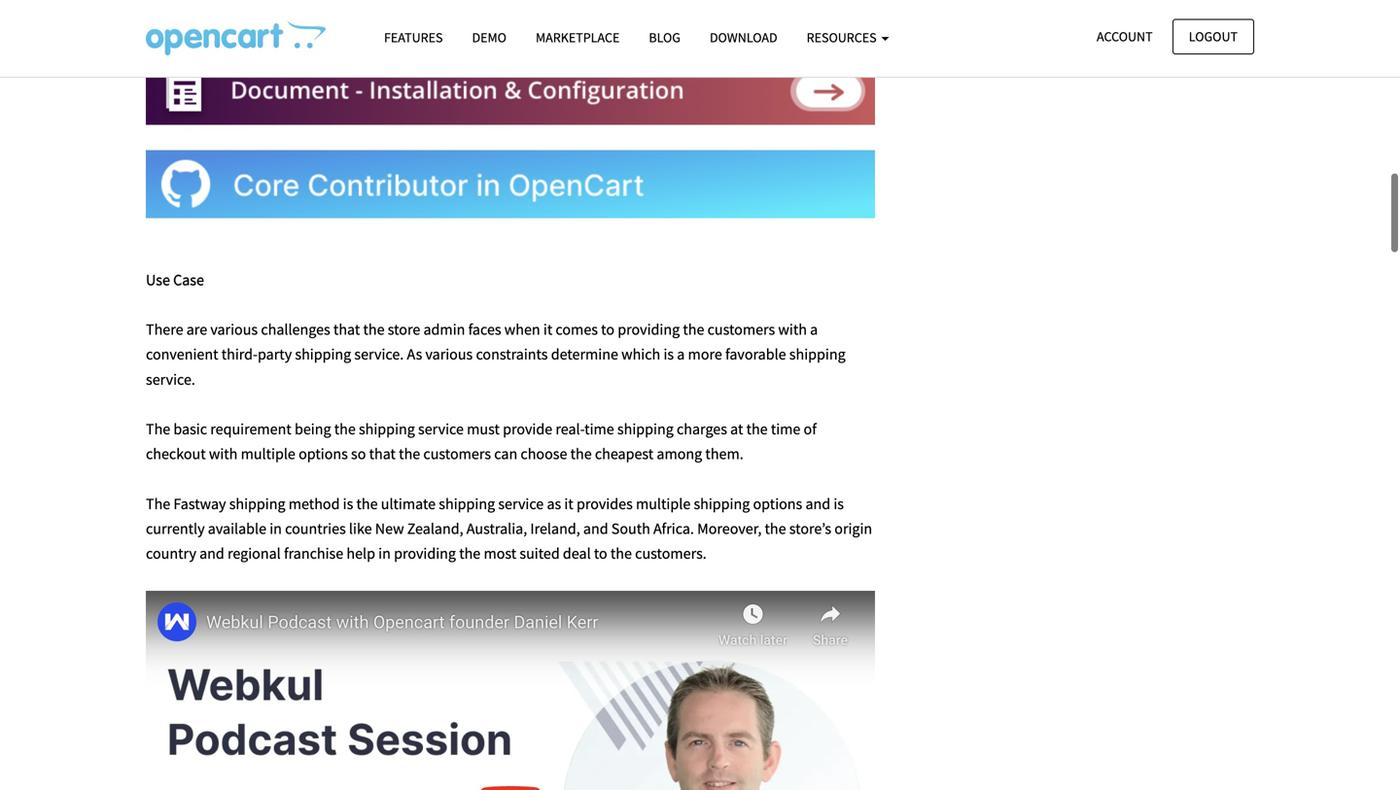 Task type: describe. For each thing, give the bounding box(es) containing it.
1 vertical spatial a
[[677, 345, 685, 364]]

shipping up available
[[229, 494, 285, 514]]

providing inside the fastway shipping method is the ultimate shipping service as it provides multiple shipping options and is currently available in countries like new zealand, australia, ireland, and south africa. moreover, the store's origin country and regional franchise help in providing the most suited deal to the customers.
[[394, 544, 456, 563]]

resources link
[[792, 20, 904, 55]]

must
[[467, 420, 500, 439]]

as
[[407, 345, 422, 364]]

the up so
[[334, 420, 356, 439]]

provide
[[503, 420, 552, 439]]

customers inside "the basic requirement being the shipping service must provide real-time shipping charges at the time of checkout with multiple options so that the customers can choose the cheapest among them."
[[423, 444, 491, 464]]

store
[[388, 320, 420, 339]]

method
[[289, 494, 340, 514]]

so
[[351, 444, 366, 464]]

1 horizontal spatial various
[[425, 345, 473, 364]]

options inside "the basic requirement being the shipping service must provide real-time shipping charges at the time of checkout with multiple options so that the customers can choose the cheapest among them."
[[299, 444, 348, 464]]

1 horizontal spatial service.
[[354, 345, 404, 364]]

service inside the fastway shipping method is the ultimate shipping service as it provides multiple shipping options and is currently available in countries like new zealand, australia, ireland, and south africa. moreover, the store's origin country and regional franchise help in providing the most suited deal to the customers.
[[498, 494, 544, 514]]

more
[[688, 345, 722, 364]]

logout link
[[1172, 19, 1254, 54]]

zealand,
[[407, 519, 463, 539]]

the up like
[[356, 494, 378, 514]]

that inside "the basic requirement being the shipping service must provide real-time shipping charges at the time of checkout with multiple options so that the customers can choose the cheapest among them."
[[369, 444, 396, 464]]

most
[[484, 544, 516, 563]]

charges
[[677, 420, 727, 439]]

to inside the fastway shipping method is the ultimate shipping service as it provides multiple shipping options and is currently available in countries like new zealand, australia, ireland, and south africa. moreover, the store's origin country and regional franchise help in providing the most suited deal to the customers.
[[594, 544, 607, 563]]

the down real-
[[570, 444, 592, 464]]

use
[[146, 270, 170, 290]]

origin
[[834, 519, 872, 539]]

resources
[[807, 29, 879, 46]]

challenges
[[261, 320, 330, 339]]

the for the basic requirement being the shipping service must provide real-time shipping charges at the time of checkout with multiple options so that the customers can choose the cheapest among them.
[[146, 420, 170, 439]]

third-
[[221, 345, 258, 364]]

shipping up cheapest
[[617, 420, 674, 439]]

shipping up so
[[359, 420, 415, 439]]

service inside "the basic requirement being the shipping service must provide real-time shipping charges at the time of checkout with multiple options so that the customers can choose the cheapest among them."
[[418, 420, 464, 439]]

franchise
[[284, 544, 343, 563]]

cheapest
[[595, 444, 654, 464]]

case
[[173, 270, 204, 290]]

regional
[[228, 544, 281, 563]]

0 horizontal spatial in
[[270, 519, 282, 539]]

basic
[[173, 420, 207, 439]]

the fastway shipping method is the ultimate shipping service as it provides multiple shipping options and is currently available in countries like new zealand, australia, ireland, and south africa. moreover, the store's origin country and regional franchise help in providing the most suited deal to the customers.
[[146, 494, 872, 563]]

choose
[[521, 444, 567, 464]]

faces
[[468, 320, 501, 339]]

of
[[804, 420, 817, 439]]

shipping up australia,
[[439, 494, 495, 514]]

store's
[[789, 519, 831, 539]]

1 time from the left
[[585, 420, 614, 439]]

ireland,
[[530, 519, 580, 539]]

suited
[[520, 544, 560, 563]]

shipping right the favorable
[[789, 345, 846, 364]]

countries
[[285, 519, 346, 539]]

marketplace link
[[521, 20, 634, 55]]

the left store
[[363, 320, 385, 339]]

it for comes
[[543, 320, 552, 339]]

account
[[1097, 28, 1153, 45]]

options inside the fastway shipping method is the ultimate shipping service as it provides multiple shipping options and is currently available in countries like new zealand, australia, ireland, and south africa. moreover, the store's origin country and regional franchise help in providing the most suited deal to the customers.
[[753, 494, 802, 514]]

checkout
[[146, 444, 206, 464]]

0 horizontal spatial and
[[199, 544, 224, 563]]

the left store's
[[765, 519, 786, 539]]

admin
[[423, 320, 465, 339]]

demo link
[[457, 20, 521, 55]]

the for the fastway shipping method is the ultimate shipping service as it provides multiple shipping options and is currently available in countries like new zealand, australia, ireland, and south africa. moreover, the store's origin country and regional franchise help in providing the most suited deal to the customers.
[[146, 494, 170, 514]]

constraints
[[476, 345, 548, 364]]

fastway
[[173, 494, 226, 514]]

1 vertical spatial service.
[[146, 370, 195, 389]]

0 vertical spatial various
[[210, 320, 258, 339]]

as
[[547, 494, 561, 514]]

demo
[[472, 29, 507, 46]]



Task type: locate. For each thing, give the bounding box(es) containing it.
1 vertical spatial options
[[753, 494, 802, 514]]

the up more on the top
[[683, 320, 704, 339]]

1 vertical spatial customers
[[423, 444, 491, 464]]

0 vertical spatial providing
[[618, 320, 680, 339]]

providing
[[618, 320, 680, 339], [394, 544, 456, 563]]

a
[[810, 320, 818, 339], [677, 345, 685, 364]]

customers inside there are various challenges that the store admin faces when it comes to providing the customers with a convenient third-party shipping service. as various constraints determine which is a more favorable shipping service.
[[707, 320, 775, 339]]

0 horizontal spatial providing
[[394, 544, 456, 563]]

service left must
[[418, 420, 464, 439]]

1 vertical spatial that
[[369, 444, 396, 464]]

features link
[[369, 20, 457, 55]]

it right as
[[564, 494, 573, 514]]

the down south
[[610, 544, 632, 563]]

1 horizontal spatial it
[[564, 494, 573, 514]]

2 the from the top
[[146, 494, 170, 514]]

the up currently
[[146, 494, 170, 514]]

0 vertical spatial in
[[270, 519, 282, 539]]

0 vertical spatial it
[[543, 320, 552, 339]]

at
[[730, 420, 743, 439]]

shipping
[[295, 345, 351, 364], [789, 345, 846, 364], [359, 420, 415, 439], [617, 420, 674, 439], [229, 494, 285, 514], [439, 494, 495, 514], [694, 494, 750, 514]]

determine
[[551, 345, 618, 364]]

service. down convenient
[[146, 370, 195, 389]]

use case
[[146, 270, 204, 290]]

provides
[[577, 494, 633, 514]]

like
[[349, 519, 372, 539]]

0 horizontal spatial a
[[677, 345, 685, 364]]

0 vertical spatial options
[[299, 444, 348, 464]]

the inside the fastway shipping method is the ultimate shipping service as it provides multiple shipping options and is currently available in countries like new zealand, australia, ireland, and south africa. moreover, the store's origin country and regional franchise help in providing the most suited deal to the customers.
[[146, 494, 170, 514]]

various
[[210, 320, 258, 339], [425, 345, 473, 364]]

moreover,
[[697, 519, 762, 539]]

to inside there are various challenges that the store admin faces when it comes to providing the customers with a convenient third-party shipping service. as various constraints determine which is a more favorable shipping service.
[[601, 320, 615, 339]]

requirement
[[210, 420, 291, 439]]

the inside "the basic requirement being the shipping service must provide real-time shipping charges at the time of checkout with multiple options so that the customers can choose the cheapest among them."
[[146, 420, 170, 439]]

time up cheapest
[[585, 420, 614, 439]]

and
[[805, 494, 830, 514], [583, 519, 608, 539], [199, 544, 224, 563]]

to right the comes
[[601, 320, 615, 339]]

the right at
[[746, 420, 768, 439]]

options
[[299, 444, 348, 464], [753, 494, 802, 514]]

real-
[[556, 420, 585, 439]]

the
[[363, 320, 385, 339], [683, 320, 704, 339], [334, 420, 356, 439], [746, 420, 768, 439], [399, 444, 420, 464], [570, 444, 592, 464], [356, 494, 378, 514], [765, 519, 786, 539], [459, 544, 481, 563], [610, 544, 632, 563]]

1 horizontal spatial multiple
[[636, 494, 691, 514]]

that inside there are various challenges that the store admin faces when it comes to providing the customers with a convenient third-party shipping service. as various constraints determine which is a more favorable shipping service.
[[333, 320, 360, 339]]

it inside there are various challenges that the store admin faces when it comes to providing the customers with a convenient third-party shipping service. as various constraints determine which is a more favorable shipping service.
[[543, 320, 552, 339]]

time left of
[[771, 420, 801, 439]]

with
[[778, 320, 807, 339], [209, 444, 238, 464]]

to right the deal
[[594, 544, 607, 563]]

is up like
[[343, 494, 353, 514]]

1 vertical spatial it
[[564, 494, 573, 514]]

in right the help in the left of the page
[[378, 544, 391, 563]]

1 vertical spatial multiple
[[636, 494, 691, 514]]

blog link
[[634, 20, 695, 55]]

to
[[601, 320, 615, 339], [594, 544, 607, 563]]

providing inside there are various challenges that the store admin faces when it comes to providing the customers with a convenient third-party shipping service. as various constraints determine which is a more favorable shipping service.
[[618, 320, 680, 339]]

service left as
[[498, 494, 544, 514]]

with inside there are various challenges that the store admin faces when it comes to providing the customers with a convenient third-party shipping service. as various constraints determine which is a more favorable shipping service.
[[778, 320, 807, 339]]

and up store's
[[805, 494, 830, 514]]

and down provides
[[583, 519, 608, 539]]

it inside the fastway shipping method is the ultimate shipping service as it provides multiple shipping options and is currently available in countries like new zealand, australia, ireland, and south africa. moreover, the store's origin country and regional franchise help in providing the most suited deal to the customers.
[[564, 494, 573, 514]]

0 horizontal spatial with
[[209, 444, 238, 464]]

various up third-
[[210, 320, 258, 339]]

customers down must
[[423, 444, 491, 464]]

multiple up africa.
[[636, 494, 691, 514]]

1 vertical spatial in
[[378, 544, 391, 563]]

0 vertical spatial that
[[333, 320, 360, 339]]

download
[[710, 29, 777, 46]]

with inside "the basic requirement being the shipping service must provide real-time shipping charges at the time of checkout with multiple options so that the customers can choose the cheapest among them."
[[209, 444, 238, 464]]

0 horizontal spatial service
[[418, 420, 464, 439]]

1 the from the top
[[146, 420, 170, 439]]

1 horizontal spatial in
[[378, 544, 391, 563]]

service
[[418, 420, 464, 439], [498, 494, 544, 514]]

there are various challenges that the store admin faces when it comes to providing the customers with a convenient third-party shipping service. as various constraints determine which is a more favorable shipping service.
[[146, 320, 846, 389]]

2 horizontal spatial and
[[805, 494, 830, 514]]

0 vertical spatial with
[[778, 320, 807, 339]]

service. down store
[[354, 345, 404, 364]]

it for provides
[[564, 494, 573, 514]]

multiple
[[241, 444, 295, 464], [636, 494, 691, 514]]

providing down zealand, on the left of the page
[[394, 544, 456, 563]]

0 vertical spatial customers
[[707, 320, 775, 339]]

0 horizontal spatial that
[[333, 320, 360, 339]]

is
[[664, 345, 674, 364], [343, 494, 353, 514], [834, 494, 844, 514]]

1 horizontal spatial customers
[[707, 320, 775, 339]]

logout
[[1189, 28, 1238, 45]]

africa.
[[653, 519, 694, 539]]

south
[[611, 519, 650, 539]]

that
[[333, 320, 360, 339], [369, 444, 396, 464]]

time
[[585, 420, 614, 439], [771, 420, 801, 439]]

0 vertical spatial and
[[805, 494, 830, 514]]

0 horizontal spatial service.
[[146, 370, 195, 389]]

download link
[[695, 20, 792, 55]]

currently
[[146, 519, 205, 539]]

1 horizontal spatial a
[[810, 320, 818, 339]]

2 time from the left
[[771, 420, 801, 439]]

2 vertical spatial and
[[199, 544, 224, 563]]

opencart - opencart multi vendor fastway shipping image
[[146, 20, 326, 55]]

0 vertical spatial the
[[146, 420, 170, 439]]

options down being at the left of the page
[[299, 444, 348, 464]]

marketplace
[[536, 29, 620, 46]]

the
[[146, 420, 170, 439], [146, 494, 170, 514]]

available
[[208, 519, 266, 539]]

0 vertical spatial multiple
[[241, 444, 295, 464]]

is up origin
[[834, 494, 844, 514]]

0 vertical spatial to
[[601, 320, 615, 339]]

the basic requirement being the shipping service must provide real-time shipping charges at the time of checkout with multiple options so that the customers can choose the cheapest among them.
[[146, 420, 817, 464]]

in up "regional"
[[270, 519, 282, 539]]

it
[[543, 320, 552, 339], [564, 494, 573, 514]]

among
[[657, 444, 702, 464]]

1 horizontal spatial and
[[583, 519, 608, 539]]

is inside there are various challenges that the store admin faces when it comes to providing the customers with a convenient third-party shipping service. as various constraints determine which is a more favorable shipping service.
[[664, 345, 674, 364]]

country
[[146, 544, 196, 563]]

favorable
[[725, 345, 786, 364]]

that right so
[[369, 444, 396, 464]]

with up the favorable
[[778, 320, 807, 339]]

can
[[494, 444, 517, 464]]

customers
[[707, 320, 775, 339], [423, 444, 491, 464]]

various down the admin
[[425, 345, 473, 364]]

0 horizontal spatial customers
[[423, 444, 491, 464]]

multiple inside "the basic requirement being the shipping service must provide real-time shipping charges at the time of checkout with multiple options so that the customers can choose the cheapest among them."
[[241, 444, 295, 464]]

1 horizontal spatial options
[[753, 494, 802, 514]]

features
[[384, 29, 443, 46]]

0 horizontal spatial options
[[299, 444, 348, 464]]

1 vertical spatial and
[[583, 519, 608, 539]]

shipping up 'moreover,'
[[694, 494, 750, 514]]

the up 'checkout'
[[146, 420, 170, 439]]

are
[[186, 320, 207, 339]]

being
[[295, 420, 331, 439]]

party
[[258, 345, 292, 364]]

0 horizontal spatial it
[[543, 320, 552, 339]]

multiple down requirement
[[241, 444, 295, 464]]

0 horizontal spatial multiple
[[241, 444, 295, 464]]

australia,
[[466, 519, 527, 539]]

convenient
[[146, 345, 218, 364]]

2 horizontal spatial is
[[834, 494, 844, 514]]

shipping down challenges
[[295, 345, 351, 364]]

which
[[621, 345, 660, 364]]

1 horizontal spatial with
[[778, 320, 807, 339]]

1 vertical spatial providing
[[394, 544, 456, 563]]

1 vertical spatial service
[[498, 494, 544, 514]]

providing up which
[[618, 320, 680, 339]]

when
[[504, 320, 540, 339]]

comes
[[556, 320, 598, 339]]

that right challenges
[[333, 320, 360, 339]]

is right which
[[664, 345, 674, 364]]

the left the most
[[459, 544, 481, 563]]

the up ultimate
[[399, 444, 420, 464]]

in
[[270, 519, 282, 539], [378, 544, 391, 563]]

1 vertical spatial various
[[425, 345, 473, 364]]

0 horizontal spatial various
[[210, 320, 258, 339]]

customers up the favorable
[[707, 320, 775, 339]]

with down requirement
[[209, 444, 238, 464]]

1 horizontal spatial is
[[664, 345, 674, 364]]

account link
[[1080, 19, 1169, 54]]

1 vertical spatial to
[[594, 544, 607, 563]]

them.
[[705, 444, 744, 464]]

1 vertical spatial the
[[146, 494, 170, 514]]

1 horizontal spatial service
[[498, 494, 544, 514]]

1 horizontal spatial that
[[369, 444, 396, 464]]

0 vertical spatial a
[[810, 320, 818, 339]]

ultimate
[[381, 494, 436, 514]]

deal
[[563, 544, 591, 563]]

1 horizontal spatial providing
[[618, 320, 680, 339]]

blog
[[649, 29, 681, 46]]

new
[[375, 519, 404, 539]]

1 horizontal spatial time
[[771, 420, 801, 439]]

options up store's
[[753, 494, 802, 514]]

0 vertical spatial service
[[418, 420, 464, 439]]

0 horizontal spatial is
[[343, 494, 353, 514]]

there
[[146, 320, 183, 339]]

0 horizontal spatial time
[[585, 420, 614, 439]]

service.
[[354, 345, 404, 364], [146, 370, 195, 389]]

and down available
[[199, 544, 224, 563]]

multiple inside the fastway shipping method is the ultimate shipping service as it provides multiple shipping options and is currently available in countries like new zealand, australia, ireland, and south africa. moreover, the store's origin country and regional franchise help in providing the most suited deal to the customers.
[[636, 494, 691, 514]]

1 vertical spatial with
[[209, 444, 238, 464]]

help
[[347, 544, 375, 563]]

0 vertical spatial service.
[[354, 345, 404, 364]]

it right when in the left of the page
[[543, 320, 552, 339]]

customers.
[[635, 544, 707, 563]]



Task type: vqa. For each thing, say whether or not it's contained in the screenshot.
Login link
no



